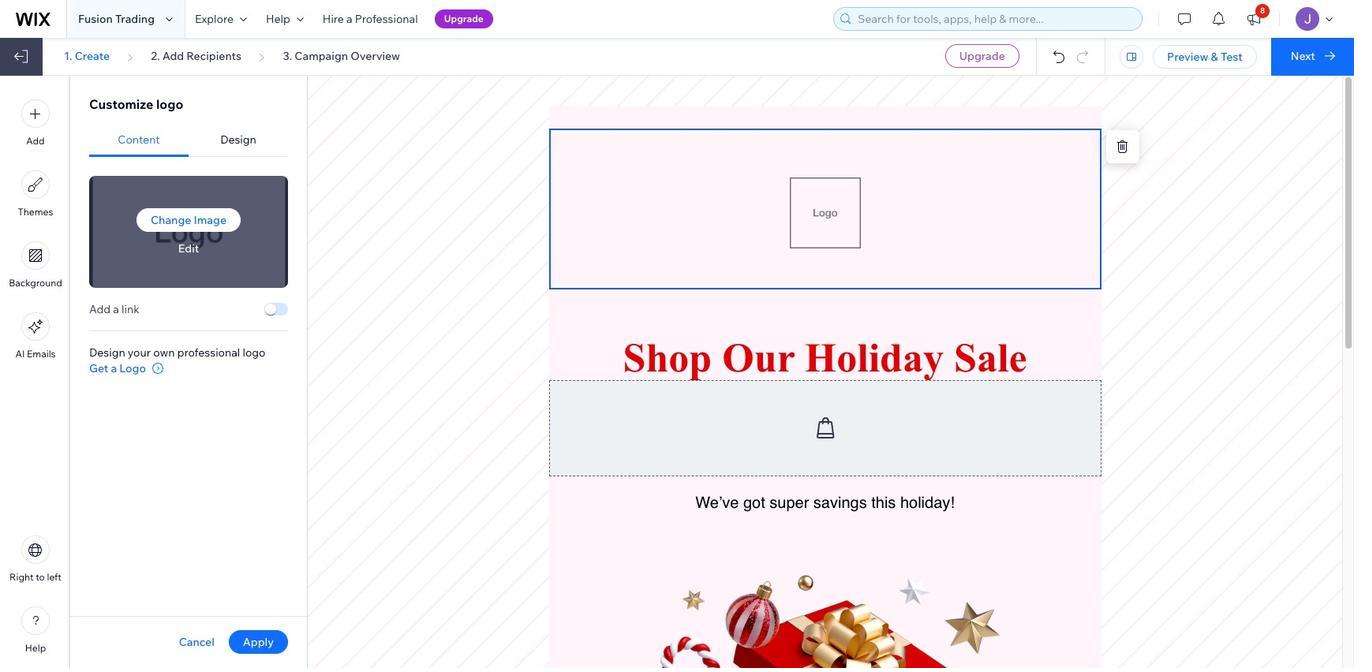 Task type: vqa. For each thing, say whether or not it's contained in the screenshot.
Shop Our Holiday Sale
yes



Task type: locate. For each thing, give the bounding box(es) containing it.
holiday!
[[900, 494, 955, 512]]

customize logo
[[89, 96, 183, 112]]

1 vertical spatial upgrade
[[960, 49, 1005, 63]]

3. campaign overview
[[283, 49, 400, 63]]

1. create link
[[64, 49, 110, 63]]

a right hire
[[347, 12, 353, 26]]

0 horizontal spatial add
[[26, 135, 45, 147]]

get
[[89, 361, 108, 375]]

&
[[1211, 50, 1219, 64]]

8 button
[[1237, 0, 1272, 38]]

apply
[[243, 635, 274, 650]]

logo up content
[[156, 96, 183, 112]]

design your own professional logo
[[89, 345, 266, 360]]

1 vertical spatial upgrade button
[[945, 44, 1020, 68]]

design for design
[[220, 133, 256, 147]]

2 vertical spatial a
[[111, 361, 117, 375]]

a right get
[[111, 361, 117, 375]]

1 horizontal spatial help
[[266, 12, 290, 26]]

2.
[[151, 49, 160, 63]]

design inside button
[[220, 133, 256, 147]]

1 vertical spatial add
[[26, 135, 45, 147]]

our
[[722, 335, 795, 380]]

next
[[1291, 49, 1316, 63]]

1 horizontal spatial design
[[220, 133, 256, 147]]

1. create
[[64, 49, 110, 63]]

1 vertical spatial a
[[113, 302, 119, 316]]

apply button
[[229, 631, 288, 654]]

logo
[[156, 96, 183, 112], [243, 345, 266, 360]]

logo
[[119, 361, 146, 375]]

0 vertical spatial help button
[[256, 0, 313, 38]]

0 vertical spatial help
[[266, 12, 290, 26]]

help button up 3. on the left top of page
[[256, 0, 313, 38]]

2. add recipients link
[[151, 49, 242, 63]]

test
[[1221, 50, 1243, 64]]

shop
[[623, 335, 712, 380]]

help button down 'right to left'
[[21, 607, 50, 654]]

hire a professional link
[[313, 0, 428, 38]]

add inside add button
[[26, 135, 45, 147]]

help
[[266, 12, 290, 26], [25, 642, 46, 654]]

a for professional
[[347, 12, 353, 26]]

0 vertical spatial upgrade button
[[435, 9, 493, 28]]

campaign
[[295, 49, 348, 63]]

add a link
[[89, 302, 140, 316]]

this
[[872, 494, 896, 512]]

0 vertical spatial a
[[347, 12, 353, 26]]

trading
[[115, 12, 155, 26]]

3.
[[283, 49, 292, 63]]

get a logo button
[[89, 361, 165, 375]]

1 horizontal spatial add
[[89, 302, 111, 316]]

a
[[347, 12, 353, 26], [113, 302, 119, 316], [111, 361, 117, 375]]

got
[[743, 494, 765, 512]]

0 horizontal spatial help button
[[21, 607, 50, 654]]

1 vertical spatial help
[[25, 642, 46, 654]]

a left the link
[[113, 302, 119, 316]]

add up themes button
[[26, 135, 45, 147]]

a for logo
[[111, 361, 117, 375]]

tab list
[[89, 123, 288, 157]]

2 vertical spatial add
[[89, 302, 111, 316]]

super
[[770, 494, 809, 512]]

1 horizontal spatial logo
[[243, 345, 266, 360]]

content
[[118, 133, 160, 147]]

0 vertical spatial design
[[220, 133, 256, 147]]

design
[[220, 133, 256, 147], [89, 345, 125, 360]]

2 horizontal spatial add
[[162, 49, 184, 63]]

edit button
[[178, 241, 199, 256]]

upgrade right "professional" at the left top of the page
[[444, 13, 484, 24]]

logo right professional
[[243, 345, 266, 360]]

upgrade down "search for tools, apps, help & more..." field
[[960, 49, 1005, 63]]

3. campaign overview link
[[283, 49, 400, 63]]

overview
[[351, 49, 400, 63]]

cancel button
[[179, 635, 215, 650]]

help button
[[256, 0, 313, 38], [21, 607, 50, 654]]

preview & test button
[[1153, 45, 1257, 69]]

0 horizontal spatial logo
[[156, 96, 183, 112]]

image
[[194, 213, 227, 227]]

hire
[[323, 12, 344, 26]]

add left the link
[[89, 302, 111, 316]]

change image
[[151, 213, 227, 227]]

upgrade button down "search for tools, apps, help & more..." field
[[945, 44, 1020, 68]]

a for link
[[113, 302, 119, 316]]

help up 3. on the left top of page
[[266, 12, 290, 26]]

upgrade button right "professional" at the left top of the page
[[435, 9, 493, 28]]

1 horizontal spatial help button
[[256, 0, 313, 38]]

cancel
[[179, 635, 215, 650]]

2. add recipients
[[151, 49, 242, 63]]

0 horizontal spatial design
[[89, 345, 125, 360]]

tab list containing content
[[89, 123, 288, 157]]

right to left
[[10, 571, 61, 583]]

upgrade
[[444, 13, 484, 24], [960, 49, 1005, 63]]

0 horizontal spatial upgrade
[[444, 13, 484, 24]]

emails
[[27, 348, 56, 360]]

Search for tools, apps, help & more... field
[[853, 8, 1137, 30]]

add
[[162, 49, 184, 63], [26, 135, 45, 147], [89, 302, 111, 316]]

upgrade button
[[435, 9, 493, 28], [945, 44, 1020, 68]]

add right "2."
[[162, 49, 184, 63]]

help down 'right to left'
[[25, 642, 46, 654]]

1 vertical spatial help button
[[21, 607, 50, 654]]

1 vertical spatial design
[[89, 345, 125, 360]]



Task type: describe. For each thing, give the bounding box(es) containing it.
1 horizontal spatial upgrade button
[[945, 44, 1020, 68]]

sale
[[954, 335, 1027, 380]]

1 horizontal spatial upgrade
[[960, 49, 1005, 63]]

recipients
[[187, 49, 242, 63]]

professional
[[355, 12, 418, 26]]

preview
[[1167, 50, 1209, 64]]

ai emails button
[[15, 313, 56, 360]]

background
[[9, 277, 62, 289]]

background button
[[9, 242, 62, 289]]

design button
[[189, 123, 288, 157]]

ai emails
[[15, 348, 56, 360]]

explore
[[195, 12, 234, 26]]

design for design your own professional logo
[[89, 345, 125, 360]]

left
[[47, 571, 61, 583]]

content button
[[89, 123, 189, 157]]

preview & test
[[1167, 50, 1243, 64]]

own
[[153, 345, 175, 360]]

0 horizontal spatial upgrade button
[[435, 9, 493, 28]]

create
[[75, 49, 110, 63]]

edit
[[178, 241, 199, 256]]

0 vertical spatial upgrade
[[444, 13, 484, 24]]

right to left button
[[10, 536, 61, 583]]

themes button
[[18, 170, 53, 218]]

savings
[[814, 494, 867, 512]]

0 vertical spatial logo
[[156, 96, 183, 112]]

0 vertical spatial add
[[162, 49, 184, 63]]

right
[[10, 571, 34, 583]]

we've got super savings this holiday!
[[695, 494, 955, 512]]

8
[[1260, 6, 1265, 16]]

holiday
[[805, 335, 944, 380]]

professional
[[177, 345, 240, 360]]

ai
[[15, 348, 25, 360]]

fusion trading
[[78, 12, 155, 26]]

add for add a link
[[89, 302, 111, 316]]

fusion
[[78, 12, 113, 26]]

add for add
[[26, 135, 45, 147]]

next button
[[1271, 38, 1354, 76]]

customize
[[89, 96, 153, 112]]

1 vertical spatial logo
[[243, 345, 266, 360]]

link
[[122, 302, 140, 316]]

hire a professional
[[323, 12, 418, 26]]

0 horizontal spatial help
[[25, 642, 46, 654]]

1.
[[64, 49, 72, 63]]

we've
[[695, 494, 739, 512]]

add button
[[21, 99, 50, 147]]

change
[[151, 213, 191, 227]]

shop our holiday sale
[[623, 335, 1027, 380]]

themes
[[18, 206, 53, 218]]

your
[[128, 345, 151, 360]]

change image button
[[137, 208, 241, 232]]

get a logo
[[89, 361, 146, 375]]

to
[[36, 571, 45, 583]]



